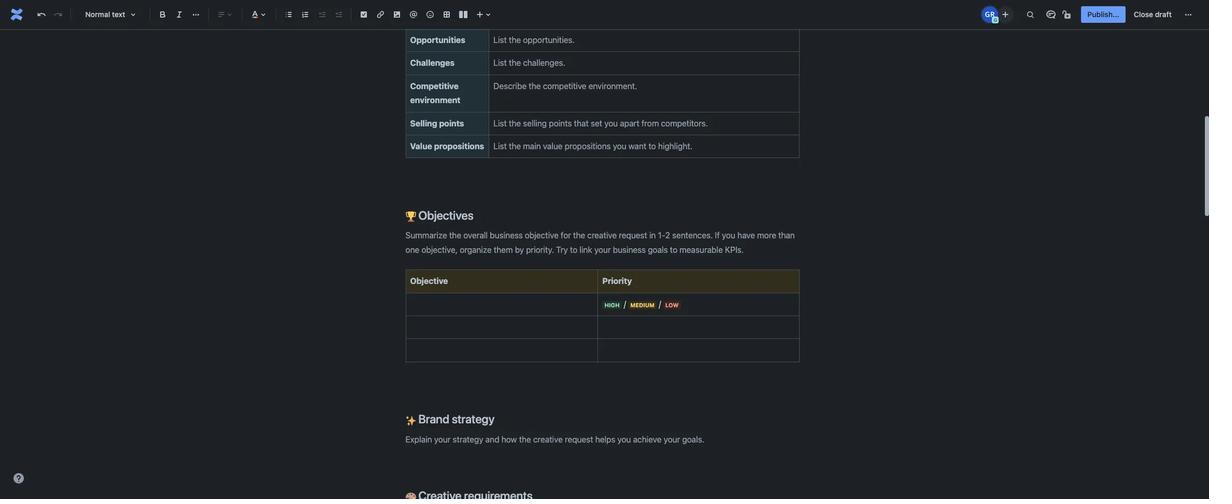 Task type: locate. For each thing, give the bounding box(es) containing it.
publish...
[[1088, 10, 1120, 19]]

objective
[[410, 276, 448, 286]]

:art: image
[[406, 492, 416, 499]]

/ left "low" at the right
[[659, 299, 661, 309]]

/
[[624, 299, 626, 309], [659, 299, 661, 309]]

points
[[439, 118, 464, 128]]

invite to edit image
[[1000, 8, 1012, 20]]

:sparkles: image
[[406, 415, 416, 426], [406, 415, 416, 426]]

high
[[605, 301, 620, 308]]

medium
[[630, 301, 655, 308]]

competitive
[[410, 81, 459, 91]]

1 horizontal spatial /
[[659, 299, 661, 309]]

brand
[[418, 412, 449, 426]]

help image
[[12, 472, 25, 485]]

priority
[[603, 276, 632, 286]]

0 horizontal spatial /
[[624, 299, 626, 309]]

normal
[[85, 10, 110, 19]]

close
[[1134, 10, 1153, 19]]

challenges
[[410, 58, 455, 68]]

more image
[[1182, 8, 1195, 21]]

normal text
[[85, 10, 125, 19]]

:trophy: image
[[406, 211, 416, 222], [406, 211, 416, 222]]

find and replace image
[[1024, 8, 1037, 21]]

text
[[112, 10, 125, 19]]

high / medium / low
[[605, 299, 679, 309]]

emoji image
[[424, 8, 436, 21]]

/ right 'high'
[[624, 299, 626, 309]]

value
[[410, 141, 432, 151]]

confluence image
[[8, 6, 25, 23]]

brand strategy
[[416, 412, 495, 426]]

objectives
[[416, 208, 474, 222]]

add image, video, or file image
[[391, 8, 403, 21]]



Task type: describe. For each thing, give the bounding box(es) containing it.
bold ⌘b image
[[157, 8, 169, 21]]

undo ⌘z image
[[35, 8, 48, 21]]

selling
[[410, 118, 437, 128]]

greg robinson image
[[982, 6, 999, 23]]

redo ⌘⇧z image
[[52, 8, 64, 21]]

bullet list ⌘⇧8 image
[[282, 8, 295, 21]]

confluence image
[[8, 6, 25, 23]]

close draft
[[1134, 10, 1172, 19]]

normal text button
[[75, 3, 146, 26]]

italic ⌘i image
[[173, 8, 186, 21]]

outdent ⇧tab image
[[316, 8, 328, 21]]

selling points
[[410, 118, 464, 128]]

2 / from the left
[[659, 299, 661, 309]]

opportunities
[[410, 35, 465, 44]]

no restrictions image
[[1062, 8, 1074, 21]]

:art: image
[[406, 492, 416, 499]]

mention image
[[407, 8, 420, 21]]

low
[[665, 301, 679, 308]]

numbered list ⌘⇧7 image
[[299, 8, 312, 21]]

editable content region
[[389, 0, 816, 499]]

competitive environment
[[410, 81, 461, 105]]

table image
[[441, 8, 453, 21]]

layouts image
[[457, 8, 470, 21]]

publish... button
[[1081, 6, 1126, 23]]

indent tab image
[[332, 8, 345, 21]]

strategy
[[452, 412, 495, 426]]

more formatting image
[[190, 8, 202, 21]]

value propositions
[[410, 141, 484, 151]]

propositions
[[434, 141, 484, 151]]

draft
[[1155, 10, 1172, 19]]

1 / from the left
[[624, 299, 626, 309]]

comment icon image
[[1045, 8, 1058, 21]]

close draft button
[[1128, 6, 1178, 23]]

link image
[[374, 8, 387, 21]]

action item image
[[358, 8, 370, 21]]

environment
[[410, 95, 460, 105]]



Task type: vqa. For each thing, say whether or not it's contained in the screenshot.
Close draft
yes



